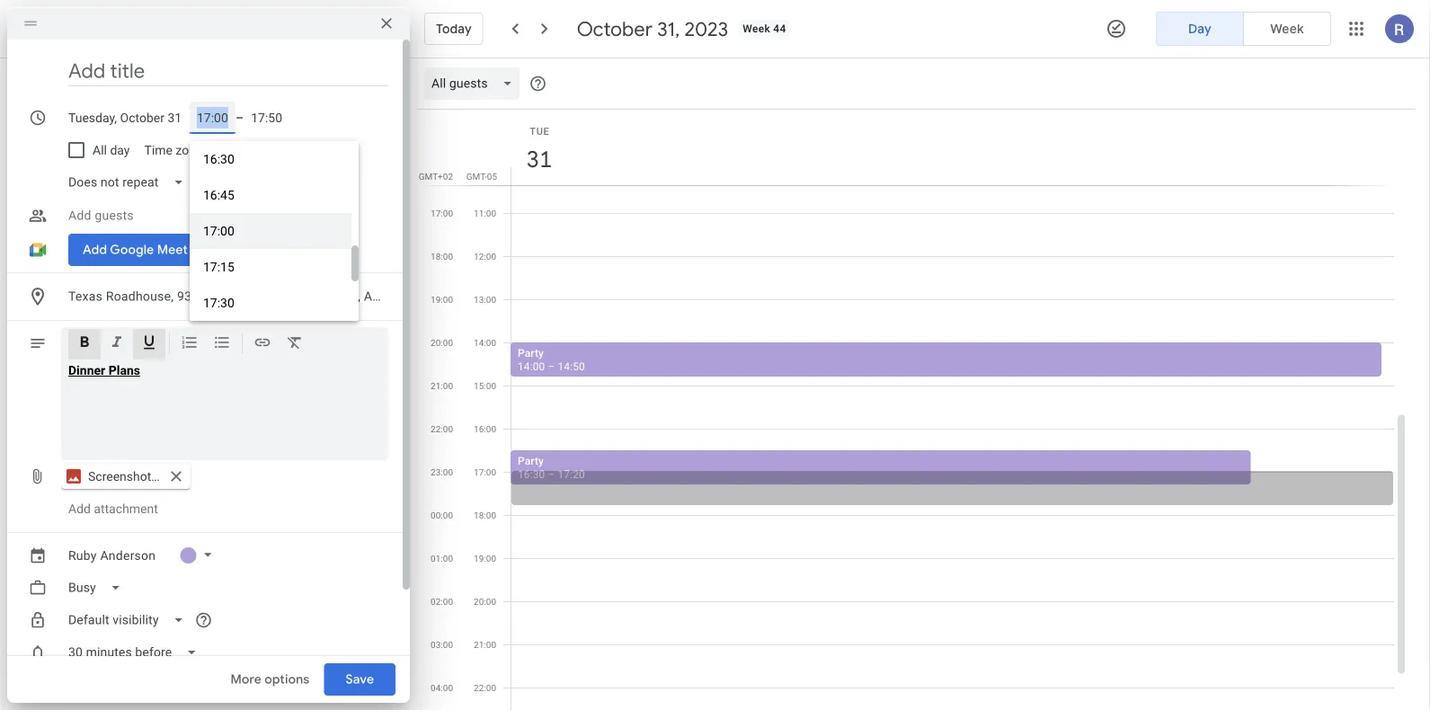 Task type: locate. For each thing, give the bounding box(es) containing it.
Start date text field
[[68, 107, 183, 129]]

0 vertical spatial 21:00
[[431, 380, 453, 391]]

1 horizontal spatial 14:00
[[518, 360, 545, 373]]

attachment
[[94, 501, 158, 516]]

04:00
[[431, 682, 453, 693]]

1 vertical spatial 18:00
[[474, 510, 496, 521]]

1 vertical spatial 20:00
[[474, 596, 496, 607]]

1 vertical spatial 14:00
[[518, 360, 545, 373]]

texas roadhouse, 9300 s i-35 frontage rd bldg. f, austin, tx 78748, usa button
[[61, 280, 493, 313]]

add
[[68, 208, 91, 223], [68, 501, 91, 516]]

18:00 up 78748,
[[431, 251, 453, 262]]

78748,
[[426, 289, 465, 304]]

17:00 down gmt+02
[[431, 208, 453, 218]]

plans
[[108, 363, 140, 378]]

guests
[[95, 208, 134, 223]]

texas roadhouse, 9300 s i-35 frontage rd bldg. f, austin, tx 78748, usa
[[68, 289, 493, 304]]

anderson
[[100, 548, 156, 563]]

1 vertical spatial add
[[68, 501, 91, 516]]

0 horizontal spatial 20:00
[[431, 337, 453, 348]]

1 vertical spatial 22:00
[[474, 682, 496, 693]]

1 horizontal spatial week
[[1271, 21, 1304, 37]]

17:00 inside 17:00 option
[[203, 223, 235, 238]]

– inside party 16:30 – 17:20
[[548, 468, 555, 481]]

0 horizontal spatial 22:00
[[431, 423, 453, 434]]

1 horizontal spatial 16:30
[[518, 468, 545, 481]]

31 column header
[[511, 110, 1394, 185]]

bldg.
[[319, 289, 349, 304]]

dinner
[[68, 363, 105, 378]]

add guests button
[[61, 200, 388, 232]]

31,
[[657, 16, 680, 41]]

1 party from the top
[[518, 347, 544, 359]]

22:00
[[431, 423, 453, 434], [474, 682, 496, 693]]

2 party from the top
[[518, 454, 544, 467]]

2 vertical spatial 17:00
[[474, 467, 496, 477]]

rd
[[301, 289, 316, 304]]

remove formatting image
[[286, 334, 304, 355]]

gmt+02
[[419, 171, 453, 182]]

19:00 right tx
[[431, 294, 453, 305]]

s
[[210, 289, 217, 304]]

gmt-05
[[466, 171, 497, 182]]

– left the 17:20
[[548, 468, 555, 481]]

ruby anderson
[[68, 548, 156, 563]]

01:00
[[431, 553, 453, 564]]

17:15
[[203, 259, 235, 274]]

14:00 left 14:50
[[518, 360, 545, 373]]

0 vertical spatial 19:00
[[431, 294, 453, 305]]

f,
[[352, 289, 361, 304]]

– left 14:50
[[548, 360, 555, 373]]

italic image
[[108, 334, 126, 355]]

1 vertical spatial 19:00
[[474, 553, 496, 564]]

14:00 up 15:00
[[474, 337, 496, 348]]

17:30
[[203, 295, 235, 310]]

16:30
[[203, 151, 235, 166], [518, 468, 545, 481]]

add inside button
[[68, 501, 91, 516]]

party
[[518, 347, 544, 359], [518, 454, 544, 467]]

17:30 option
[[190, 285, 352, 321]]

16:30 inside party 16:30 – 17:20
[[518, 468, 545, 481]]

– inside party 14:00 – 14:50
[[548, 360, 555, 373]]

0 horizontal spatial 16:30
[[203, 151, 235, 166]]

22:00 left 16:00
[[431, 423, 453, 434]]

roadhouse,
[[106, 289, 174, 304]]

21:00 left 15:00
[[431, 380, 453, 391]]

add inside 'dropdown button'
[[68, 208, 91, 223]]

gmt-
[[466, 171, 487, 182]]

15:00
[[474, 380, 496, 391]]

31 grid
[[417, 110, 1409, 710]]

0 vertical spatial party
[[518, 347, 544, 359]]

0 vertical spatial 20:00
[[431, 337, 453, 348]]

9300
[[177, 289, 206, 304]]

None field
[[424, 67, 527, 100], [61, 166, 198, 199], [61, 572, 136, 604], [61, 604, 198, 637], [424, 67, 527, 100], [61, 166, 198, 199], [61, 572, 136, 604], [61, 604, 198, 637]]

0 vertical spatial 18:00
[[431, 251, 453, 262]]

party inside party 16:30 – 17:20
[[518, 454, 544, 467]]

i-
[[221, 289, 228, 304]]

tx
[[407, 289, 423, 304]]

0 vertical spatial 22:00
[[431, 423, 453, 434]]

0 vertical spatial add
[[68, 208, 91, 223]]

week inside radio
[[1271, 21, 1304, 37]]

16:30 right zone at top
[[203, 151, 235, 166]]

Add title text field
[[68, 58, 388, 85]]

16:30 left the 17:20
[[518, 468, 545, 481]]

2 horizontal spatial 17:00
[[474, 467, 496, 477]]

00:00
[[431, 510, 453, 521]]

18:00 right 00:00
[[474, 510, 496, 521]]

19:00 right the 01:00
[[474, 553, 496, 564]]

35
[[228, 289, 243, 304]]

party for party 16:30 – 17:20
[[518, 454, 544, 467]]

party 14:00 – 14:50
[[518, 347, 585, 373]]

Description text field
[[68, 363, 381, 453]]

16:45
[[203, 187, 235, 202]]

week
[[1271, 21, 1304, 37], [743, 22, 770, 35]]

insert link image
[[254, 334, 272, 355]]

tuesday, october 31 element
[[519, 138, 560, 180]]

1 vertical spatial party
[[518, 454, 544, 467]]

week for week
[[1271, 21, 1304, 37]]

1 vertical spatial 17:00
[[203, 223, 235, 238]]

add left attachment at the bottom of page
[[68, 501, 91, 516]]

0 vertical spatial 14:00
[[474, 337, 496, 348]]

– right start time text box
[[236, 110, 244, 125]]

today button
[[424, 7, 483, 50]]

0 vertical spatial 16:30
[[203, 151, 235, 166]]

today
[[436, 21, 472, 37]]

20:00
[[431, 337, 453, 348], [474, 596, 496, 607]]

17:00 down 16:00
[[474, 467, 496, 477]]

20:00 down 78748,
[[431, 337, 453, 348]]

17:00
[[431, 208, 453, 218], [203, 223, 235, 238], [474, 467, 496, 477]]

21:00
[[431, 380, 453, 391], [474, 639, 496, 650]]

week left 44
[[743, 22, 770, 35]]

22:00 right "04:00"
[[474, 682, 496, 693]]

underline image
[[140, 334, 158, 355]]

19:00
[[431, 294, 453, 305], [474, 553, 496, 564]]

add attachment button
[[61, 493, 165, 525]]

–
[[236, 110, 244, 125], [548, 360, 555, 373], [548, 468, 555, 481]]

1 vertical spatial –
[[548, 360, 555, 373]]

october
[[577, 16, 653, 41]]

option group
[[1156, 12, 1331, 46]]

1 add from the top
[[68, 208, 91, 223]]

1 horizontal spatial 19:00
[[474, 553, 496, 564]]

add guests
[[68, 208, 134, 223]]

0 horizontal spatial week
[[743, 22, 770, 35]]

1 vertical spatial 21:00
[[474, 639, 496, 650]]

texas
[[68, 289, 103, 304]]

03:00
[[431, 639, 453, 650]]

17:00 down 16:45
[[203, 223, 235, 238]]

– for party 14:00 – 14:50
[[548, 360, 555, 373]]

0 vertical spatial 17:00
[[431, 208, 453, 218]]

0 horizontal spatial 17:00
[[203, 223, 235, 238]]

14:00
[[474, 337, 496, 348], [518, 360, 545, 373]]

party for party 14:00 – 14:50
[[518, 347, 544, 359]]

2 add from the top
[[68, 501, 91, 516]]

2023
[[685, 16, 728, 41]]

20:00 right 02:00
[[474, 596, 496, 607]]

time
[[144, 143, 173, 158]]

party inside party 14:00 – 14:50
[[518, 347, 544, 359]]

21:00 right 03:00
[[474, 639, 496, 650]]

1 vertical spatial 16:30
[[518, 468, 545, 481]]

2 vertical spatial –
[[548, 468, 555, 481]]

add left guests
[[68, 208, 91, 223]]

usa
[[469, 289, 493, 304]]

frontage
[[246, 289, 297, 304]]

week right day radio
[[1271, 21, 1304, 37]]

16:45 option
[[190, 177, 352, 213]]

day
[[110, 143, 130, 158]]

18:00
[[431, 251, 453, 262], [474, 510, 496, 521]]



Task type: describe. For each thing, give the bounding box(es) containing it.
31
[[525, 144, 551, 174]]

05
[[487, 171, 497, 182]]

14:50
[[558, 360, 585, 373]]

time zone
[[144, 143, 203, 158]]

– for party 16:30 – 17:20
[[548, 468, 555, 481]]

week 44
[[743, 22, 786, 35]]

dinner plans
[[68, 363, 140, 378]]

16:00
[[474, 423, 496, 434]]

add for add attachment
[[68, 501, 91, 516]]

formatting options toolbar
[[61, 327, 388, 365]]

add attachment
[[68, 501, 158, 516]]

bold image
[[76, 334, 93, 355]]

17:00 option
[[190, 213, 352, 249]]

23:00
[[431, 467, 453, 477]]

add for add guests
[[68, 208, 91, 223]]

bulleted list image
[[213, 334, 231, 355]]

1 horizontal spatial 17:00
[[431, 208, 453, 218]]

12:00
[[474, 251, 496, 262]]

1 horizontal spatial 18:00
[[474, 510, 496, 521]]

october 31, 2023
[[577, 16, 728, 41]]

1 horizontal spatial 22:00
[[474, 682, 496, 693]]

Week radio
[[1243, 12, 1331, 46]]

11:00
[[474, 208, 496, 218]]

week for week 44
[[743, 22, 770, 35]]

44
[[773, 22, 786, 35]]

17:20
[[558, 468, 585, 481]]

numbered list image
[[181, 334, 199, 355]]

16:30 inside option
[[203, 151, 235, 166]]

tue
[[530, 125, 550, 137]]

to element
[[236, 110, 244, 125]]

austin,
[[364, 289, 404, 304]]

14:00 inside party 14:00 – 14:50
[[518, 360, 545, 373]]

0 horizontal spatial 19:00
[[431, 294, 453, 305]]

all
[[93, 143, 107, 158]]

zone
[[176, 143, 203, 158]]

13:00
[[474, 294, 496, 305]]

all day
[[93, 143, 130, 158]]

0 horizontal spatial 18:00
[[431, 251, 453, 262]]

16:30 option
[[190, 141, 352, 177]]

0 horizontal spatial 14:00
[[474, 337, 496, 348]]

day
[[1189, 21, 1212, 37]]

End time text field
[[251, 107, 282, 129]]

1 horizontal spatial 20:00
[[474, 596, 496, 607]]

Day radio
[[1156, 12, 1244, 46]]

02:00
[[431, 596, 453, 607]]

time zone button
[[137, 134, 210, 166]]

ruby
[[68, 548, 97, 563]]

17:15 option
[[190, 249, 352, 285]]

1 horizontal spatial 21:00
[[474, 639, 496, 650]]

party 16:30 – 17:20
[[518, 454, 585, 481]]

0 vertical spatial –
[[236, 110, 244, 125]]

0 horizontal spatial 21:00
[[431, 380, 453, 391]]

Start time text field
[[197, 107, 228, 129]]

start time list box
[[190, 141, 359, 321]]

tue 31
[[525, 125, 551, 174]]

option group containing day
[[1156, 12, 1331, 46]]



Task type: vqa. For each thing, say whether or not it's contained in the screenshot.
heading
no



